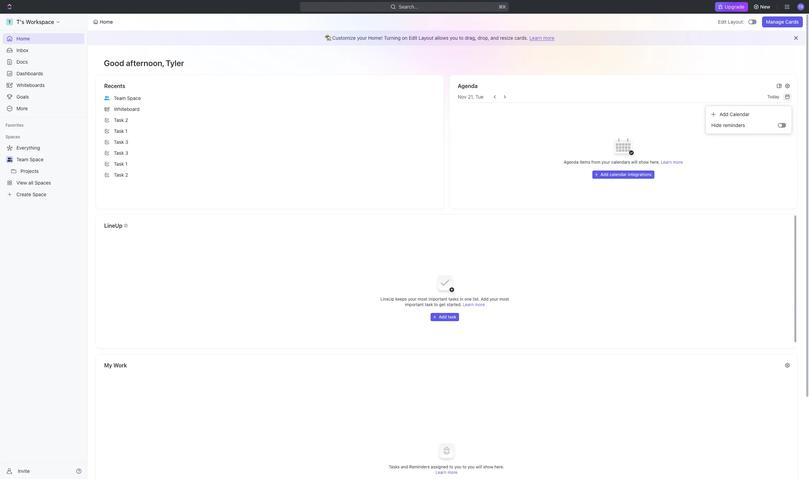 Task type: locate. For each thing, give the bounding box(es) containing it.
1 vertical spatial user group image
[[7, 158, 12, 162]]

add left calendar
[[601, 172, 609, 177]]

0 horizontal spatial team space
[[16, 157, 44, 163]]

task 3 up ‎task 1 on the top of the page
[[114, 150, 128, 156]]

inbox
[[16, 47, 28, 53]]

1 vertical spatial team
[[16, 157, 28, 163]]

1 horizontal spatial agenda
[[564, 160, 579, 165]]

1 horizontal spatial show
[[639, 160, 649, 165]]

0 vertical spatial and
[[491, 35, 499, 41]]

important
[[429, 297, 447, 302], [405, 302, 424, 308]]

1 horizontal spatial team space
[[114, 95, 141, 101]]

1 vertical spatial space
[[30, 157, 44, 163]]

2 ‎task from the top
[[114, 172, 124, 178]]

0 vertical spatial task 3
[[114, 139, 128, 145]]

1
[[125, 128, 127, 134], [125, 161, 127, 167]]

1 horizontal spatial most
[[500, 297, 509, 302]]

1 2 from the top
[[125, 117, 128, 123]]

agenda
[[458, 83, 478, 89], [564, 160, 579, 165]]

1 horizontal spatial important
[[429, 297, 447, 302]]

task 3 down task 1
[[114, 139, 128, 145]]

1 vertical spatial 1
[[125, 161, 127, 167]]

user group image down recents
[[104, 96, 110, 100]]

1 horizontal spatial here.
[[650, 160, 660, 165]]

1 vertical spatial show
[[483, 465, 493, 470]]

manage cards button
[[762, 16, 803, 27]]

0 horizontal spatial show
[[483, 465, 493, 470]]

1 for task 1
[[125, 128, 127, 134]]

2 3 from the top
[[125, 150, 128, 156]]

‎task inside ‎task 2 link
[[114, 172, 124, 178]]

integrations
[[628, 172, 652, 177]]

items
[[580, 160, 590, 165]]

task down task 2
[[114, 128, 124, 134]]

hide
[[712, 122, 722, 128]]

0 horizontal spatial team
[[16, 157, 28, 163]]

0 horizontal spatial agenda
[[458, 83, 478, 89]]

1 vertical spatial 3
[[125, 150, 128, 156]]

good
[[104, 58, 124, 68]]

0 vertical spatial home
[[100, 19, 113, 25]]

2 2 from the top
[[125, 172, 128, 178]]

alert
[[87, 31, 806, 46]]

cards.
[[515, 35, 528, 41]]

customize
[[332, 35, 356, 41]]

0 vertical spatial edit
[[718, 19, 727, 25]]

manage cards
[[766, 19, 799, 25]]

1 vertical spatial edit
[[409, 35, 417, 41]]

and right tasks at bottom left
[[401, 465, 408, 470]]

on
[[402, 35, 408, 41]]

edit right on
[[409, 35, 417, 41]]

goals link
[[3, 92, 84, 103]]

your
[[357, 35, 367, 41], [602, 160, 610, 165], [408, 297, 417, 302], [490, 297, 498, 302]]

‎task down ‎task 1 on the top of the page
[[114, 172, 124, 178]]

add inside button
[[720, 111, 729, 117]]

0 horizontal spatial most
[[418, 297, 427, 302]]

4 task from the top
[[114, 150, 124, 156]]

dashboards
[[16, 71, 43, 76]]

task 3
[[114, 139, 128, 145], [114, 150, 128, 156]]

user group image
[[104, 96, 110, 100], [7, 158, 12, 162]]

team
[[114, 95, 126, 101], [16, 157, 28, 163]]

afternoon,
[[126, 58, 164, 68]]

add up 'hide reminders'
[[720, 111, 729, 117]]

1 horizontal spatial home
[[100, 19, 113, 25]]

lineup for lineup keeps your most important tasks in one list. add your most important task to get started.
[[381, 297, 394, 302]]

‎task 2 link
[[102, 170, 438, 181]]

1 horizontal spatial lineup
[[381, 297, 394, 302]]

0 vertical spatial show
[[639, 160, 649, 165]]

add
[[720, 111, 729, 117], [601, 172, 609, 177], [481, 297, 489, 302]]

1 vertical spatial ‎task
[[114, 172, 124, 178]]

user group image inside team space link
[[104, 96, 110, 100]]

team space link
[[102, 93, 438, 104], [16, 154, 83, 165]]

3 up ‎task 1 on the top of the page
[[125, 150, 128, 156]]

0 horizontal spatial and
[[401, 465, 408, 470]]

2 down whiteboard
[[125, 117, 128, 123]]

2 task 3 link from the top
[[102, 148, 438, 159]]

0 vertical spatial space
[[127, 95, 141, 101]]

0 horizontal spatial add
[[481, 297, 489, 302]]

team space inside sidebar navigation
[[16, 157, 44, 163]]

tasks and reminders assigned to you to you will show here. learn more
[[389, 465, 504, 476]]

docs link
[[3, 57, 84, 68]]

0 vertical spatial lineup
[[104, 223, 122, 229]]

team up whiteboard
[[114, 95, 126, 101]]

more
[[543, 35, 555, 41], [673, 160, 683, 165], [475, 302, 485, 308], [448, 470, 458, 476]]

1 horizontal spatial add
[[601, 172, 609, 177]]

important down the keeps
[[405, 302, 424, 308]]

and right drop,
[[491, 35, 499, 41]]

task up ‎task 1 on the top of the page
[[114, 150, 124, 156]]

to
[[459, 35, 464, 41], [434, 302, 438, 308], [449, 465, 453, 470], [463, 465, 467, 470]]

your right the keeps
[[408, 297, 417, 302]]

docs
[[16, 59, 28, 65]]

2 vertical spatial add
[[481, 297, 489, 302]]

1 vertical spatial here.
[[495, 465, 504, 470]]

0 vertical spatial 1
[[125, 128, 127, 134]]

1 horizontal spatial team space link
[[102, 93, 438, 104]]

lineup
[[104, 223, 122, 229], [381, 297, 394, 302]]

1 horizontal spatial and
[[491, 35, 499, 41]]

team space down spaces
[[16, 157, 44, 163]]

2 task 3 from the top
[[114, 150, 128, 156]]

1 vertical spatial and
[[401, 465, 408, 470]]

0 vertical spatial important
[[429, 297, 447, 302]]

drop,
[[478, 35, 489, 41]]

‎task up ‎task 2
[[114, 161, 124, 167]]

1 vertical spatial home
[[16, 36, 30, 41]]

task 3 link up ‎task 1 link
[[102, 137, 438, 148]]

task up task 1
[[114, 117, 124, 123]]

1 3 from the top
[[125, 139, 128, 145]]

1 vertical spatial lineup
[[381, 297, 394, 302]]

1 horizontal spatial space
[[127, 95, 141, 101]]

show
[[639, 160, 649, 165], [483, 465, 493, 470]]

add inside button
[[601, 172, 609, 177]]

team down spaces
[[16, 157, 28, 163]]

and inside tasks and reminders assigned to you to you will show here. learn more
[[401, 465, 408, 470]]

0 vertical spatial here.
[[650, 160, 660, 165]]

0 horizontal spatial home
[[16, 36, 30, 41]]

learn
[[530, 35, 542, 41], [661, 160, 672, 165], [463, 302, 474, 308], [436, 470, 447, 476]]

0 vertical spatial user group image
[[104, 96, 110, 100]]

0 vertical spatial add
[[720, 111, 729, 117]]

‎task
[[114, 161, 124, 167], [114, 172, 124, 178]]

agenda for agenda items from your calendars will show here. learn more
[[564, 160, 579, 165]]

most up task
[[418, 297, 427, 302]]

add calendar integrations button
[[592, 171, 655, 179]]

0 horizontal spatial edit
[[409, 35, 417, 41]]

calendar
[[610, 172, 627, 177]]

lineup for lineup
[[104, 223, 122, 229]]

0 horizontal spatial space
[[30, 157, 44, 163]]

task 3 link
[[102, 137, 438, 148], [102, 148, 438, 159]]

add right list.
[[481, 297, 489, 302]]

1 vertical spatial team space
[[16, 157, 44, 163]]

whiteboards
[[16, 82, 45, 88]]

task down task 1
[[114, 139, 124, 145]]

1 up ‎task 2
[[125, 161, 127, 167]]

1 horizontal spatial will
[[631, 160, 638, 165]]

3 down task 1
[[125, 139, 128, 145]]

inbox link
[[3, 45, 84, 56]]

1 vertical spatial agenda
[[564, 160, 579, 165]]

0 vertical spatial 2
[[125, 117, 128, 123]]

1 vertical spatial will
[[476, 465, 482, 470]]

1 1 from the top
[[125, 128, 127, 134]]

‎task 1
[[114, 161, 127, 167]]

🏡 customize your home! turning on edit layout allows you to drag, drop, and resize cards. learn more
[[325, 35, 555, 41]]

assigned
[[431, 465, 448, 470]]

2 down ‎task 1 on the top of the page
[[125, 172, 128, 178]]

‎task inside ‎task 1 link
[[114, 161, 124, 167]]

favorites
[[5, 123, 24, 128]]

0 vertical spatial team
[[114, 95, 126, 101]]

0 vertical spatial 3
[[125, 139, 128, 145]]

0 horizontal spatial will
[[476, 465, 482, 470]]

from
[[592, 160, 601, 165]]

agenda for agenda
[[458, 83, 478, 89]]

2 task from the top
[[114, 128, 124, 134]]

you
[[450, 35, 458, 41], [455, 465, 462, 470], [468, 465, 475, 470]]

lineup inside lineup keeps your most important tasks in one list. add your most important task to get started.
[[381, 297, 394, 302]]

layout:
[[728, 19, 744, 25]]

more inside tasks and reminders assigned to you to you will show here. learn more
[[448, 470, 458, 476]]

0 horizontal spatial here.
[[495, 465, 504, 470]]

most right list.
[[500, 297, 509, 302]]

2 1 from the top
[[125, 161, 127, 167]]

2 horizontal spatial add
[[720, 111, 729, 117]]

0 vertical spatial agenda
[[458, 83, 478, 89]]

1 vertical spatial team space link
[[16, 154, 83, 165]]

task 3 for 1st "task 3" link from the bottom of the page
[[114, 150, 128, 156]]

1 task from the top
[[114, 117, 124, 123]]

edit left layout:
[[718, 19, 727, 25]]

1 task 3 from the top
[[114, 139, 128, 145]]

0 horizontal spatial user group image
[[7, 158, 12, 162]]

0 horizontal spatial team space link
[[16, 154, 83, 165]]

learn more link for 🏡 customize your home! turning on edit layout allows you to drag, drop, and resize cards.
[[530, 35, 555, 41]]

1 ‎task from the top
[[114, 161, 124, 167]]

will
[[631, 160, 638, 165], [476, 465, 482, 470]]

my work
[[104, 363, 127, 369]]

user group image inside sidebar navigation
[[7, 158, 12, 162]]

today button
[[765, 93, 782, 101]]

0 horizontal spatial important
[[405, 302, 424, 308]]

1 vertical spatial 2
[[125, 172, 128, 178]]

add for add calendar
[[720, 111, 729, 117]]

search...
[[399, 4, 419, 10]]

1 horizontal spatial user group image
[[104, 96, 110, 100]]

add for add calendar integrations
[[601, 172, 609, 177]]

0 horizontal spatial lineup
[[104, 223, 122, 229]]

🏡
[[325, 35, 331, 41]]

team space up whiteboard
[[114, 95, 141, 101]]

1 vertical spatial task 3
[[114, 150, 128, 156]]

today
[[768, 94, 779, 99]]

2
[[125, 117, 128, 123], [125, 172, 128, 178]]

space
[[127, 95, 141, 101], [30, 157, 44, 163]]

and
[[491, 35, 499, 41], [401, 465, 408, 470]]

2 for task 2
[[125, 117, 128, 123]]

user group image down spaces
[[7, 158, 12, 162]]

1 vertical spatial add
[[601, 172, 609, 177]]

task 3 link up ‎task 2 link
[[102, 148, 438, 159]]

1 vertical spatial important
[[405, 302, 424, 308]]

0 vertical spatial ‎task
[[114, 161, 124, 167]]

sidebar navigation
[[0, 14, 87, 480]]

1 down task 2
[[125, 128, 127, 134]]

3
[[125, 139, 128, 145], [125, 150, 128, 156]]

team space link inside sidebar navigation
[[16, 154, 83, 165]]

home
[[100, 19, 113, 25], [16, 36, 30, 41]]

tasks
[[389, 465, 400, 470]]

important up "get"
[[429, 297, 447, 302]]

learn more link
[[530, 35, 555, 41], [661, 160, 683, 165], [463, 302, 485, 308], [436, 470, 458, 476]]

0 vertical spatial team space link
[[102, 93, 438, 104]]



Task type: describe. For each thing, give the bounding box(es) containing it.
learn more link for agenda items from your calendars will show here.
[[661, 160, 683, 165]]

lineup keeps your most important tasks in one list. add your most important task to get started.
[[381, 297, 509, 308]]

turning
[[384, 35, 401, 41]]

upgrade
[[725, 4, 745, 10]]

dashboards link
[[3, 68, 84, 79]]

to inside lineup keeps your most important tasks in one list. add your most important task to get started.
[[434, 302, 438, 308]]

here. inside tasks and reminders assigned to you to you will show here. learn more
[[495, 465, 504, 470]]

edit layout:
[[718, 19, 744, 25]]

hide reminders
[[712, 122, 745, 128]]

tyler
[[166, 58, 184, 68]]

list.
[[473, 297, 480, 302]]

resize
[[500, 35, 513, 41]]

new
[[760, 4, 771, 10]]

favorites button
[[3, 121, 26, 130]]

home inside 'link'
[[16, 36, 30, 41]]

2 most from the left
[[500, 297, 509, 302]]

goals
[[16, 94, 29, 100]]

1 horizontal spatial team
[[114, 95, 126, 101]]

spaces
[[5, 134, 20, 140]]

manage
[[766, 19, 784, 25]]

calendars
[[611, 160, 630, 165]]

recents
[[104, 83, 125, 89]]

1 task 3 link from the top
[[102, 137, 438, 148]]

0 vertical spatial team space
[[114, 95, 141, 101]]

in
[[460, 297, 463, 302]]

learn inside tasks and reminders assigned to you to you will show here. learn more
[[436, 470, 447, 476]]

drag,
[[465, 35, 476, 41]]

2 for ‎task 2
[[125, 172, 128, 178]]

home link
[[3, 33, 84, 44]]

reminders
[[409, 465, 430, 470]]

‎task for ‎task 2
[[114, 172, 124, 178]]

task 1
[[114, 128, 127, 134]]

1 most from the left
[[418, 297, 427, 302]]

‎task 1 link
[[102, 159, 438, 170]]

task
[[425, 302, 433, 308]]

task 2 link
[[102, 115, 438, 126]]

learn more
[[463, 302, 485, 308]]

‎task 2
[[114, 172, 128, 178]]

learn more link for tasks and reminders assigned to you to you will show here.
[[436, 470, 458, 476]]

task 1 link
[[102, 126, 438, 137]]

whiteboard
[[114, 106, 140, 112]]

add calendar
[[720, 111, 750, 117]]

your left home!
[[357, 35, 367, 41]]

learn more link for lineup keeps your most important tasks in one list. add your most important task to get started.
[[463, 302, 485, 308]]

whiteboards link
[[3, 80, 84, 91]]

cards
[[786, 19, 799, 25]]

alert containing 🏡 customize your home! turning on edit layout allows you to drag, drop, and resize cards.
[[87, 31, 806, 46]]

tasks
[[449, 297, 459, 302]]

agenda items from your calendars will show here. learn more
[[564, 160, 683, 165]]

upgrade link
[[715, 2, 748, 12]]

1 for ‎task 1
[[125, 161, 127, 167]]

team inside sidebar navigation
[[16, 157, 28, 163]]

keeps
[[395, 297, 407, 302]]

show inside tasks and reminders assigned to you to you will show here. learn more
[[483, 465, 493, 470]]

home!
[[368, 35, 383, 41]]

reminders
[[723, 122, 745, 128]]

add calendar button
[[709, 109, 789, 120]]

get
[[439, 302, 446, 308]]

space inside sidebar navigation
[[30, 157, 44, 163]]

started.
[[447, 302, 462, 308]]

invite
[[18, 469, 30, 474]]

0 vertical spatial will
[[631, 160, 638, 165]]

task 2
[[114, 117, 128, 123]]

‎task for ‎task 1
[[114, 161, 124, 167]]

allows
[[435, 35, 449, 41]]

hide reminders button
[[709, 120, 778, 131]]

your right 'from'
[[602, 160, 610, 165]]

task 3 for first "task 3" link
[[114, 139, 128, 145]]

⌘k
[[499, 4, 506, 10]]

whiteboard link
[[102, 104, 438, 115]]

good afternoon, tyler
[[104, 58, 184, 68]]

one
[[465, 297, 472, 302]]

work
[[113, 363, 127, 369]]

add inside lineup keeps your most important tasks in one list. add your most important task to get started.
[[481, 297, 489, 302]]

my
[[104, 363, 112, 369]]

3 task from the top
[[114, 139, 124, 145]]

add calendar integrations
[[601, 172, 652, 177]]

will inside tasks and reminders assigned to you to you will show here. learn more
[[476, 465, 482, 470]]

calendar
[[730, 111, 750, 117]]

new button
[[751, 1, 775, 12]]

layout
[[419, 35, 434, 41]]

1 horizontal spatial edit
[[718, 19, 727, 25]]

your right list.
[[490, 297, 498, 302]]



Task type: vqa. For each thing, say whether or not it's contained in the screenshot.
Agenda related to Agenda items from your calendars will show here. Learn more
yes



